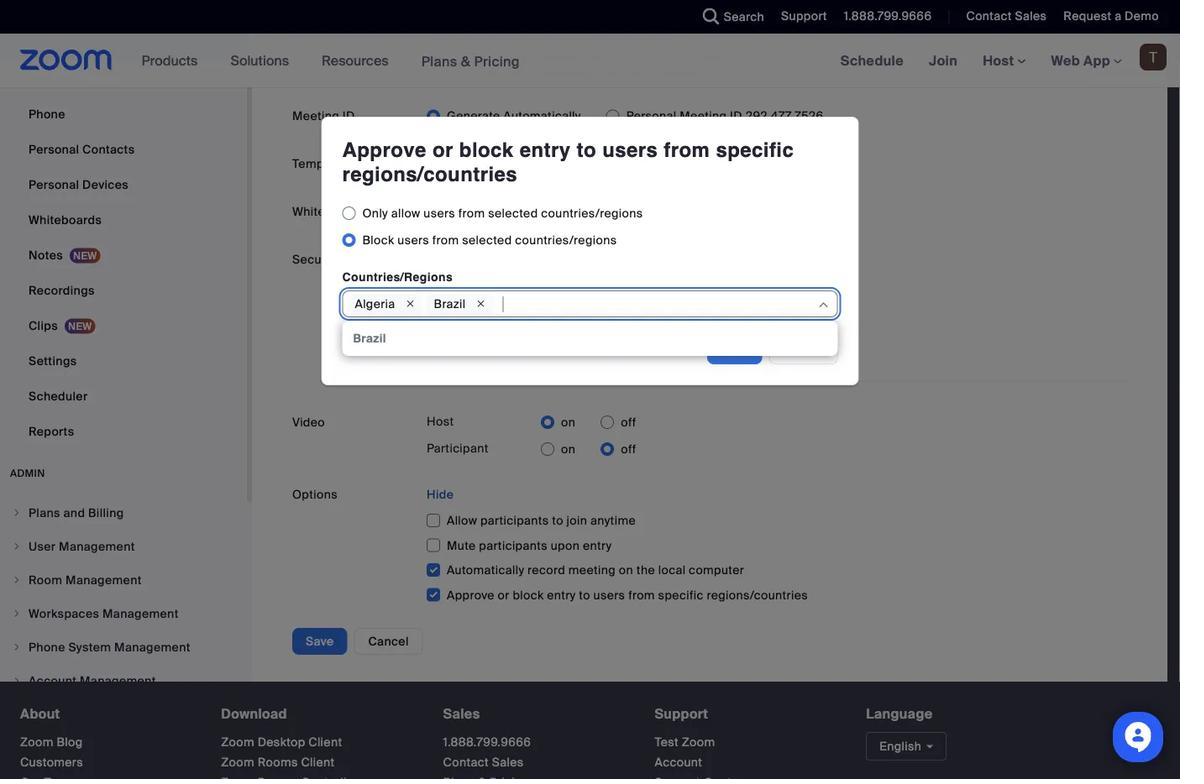 Task type: locate. For each thing, give the bounding box(es) containing it.
0 horizontal spatial cancel button
[[354, 629, 423, 656]]

1 vertical spatial save button
[[292, 629, 347, 656]]

save button
[[707, 338, 762, 365], [292, 629, 347, 656]]

waiting
[[447, 306, 490, 322]]

or right link
[[646, 278, 658, 293]]

1 horizontal spatial only
[[447, 278, 473, 293]]

2 vertical spatial personal
[[29, 177, 79, 193]]

contact up meetings navigation on the top right of page
[[967, 8, 1012, 24]]

regions/countries inside dialog
[[342, 163, 518, 186]]

1 horizontal spatial brazil
[[434, 296, 466, 312]]

on down host option group
[[561, 442, 576, 457]]

zoom blog customers
[[20, 735, 83, 770]]

zoom inside test zoom account
[[682, 735, 715, 750]]

block down record
[[513, 588, 544, 603]]

0 vertical spatial on
[[561, 415, 576, 430]]

save button inside approve or block entry to users from specific regions/countries dialog
[[707, 338, 762, 365]]

option group inside approve or block entry to users from specific regions/countries dialog
[[342, 200, 838, 254]]

meeting down "upon"
[[569, 563, 616, 579]]

chat up access
[[626, 25, 653, 41]]

to up meeting.
[[662, 47, 673, 63]]

or inside dialog
[[433, 138, 454, 161]]

0 horizontal spatial support
[[655, 706, 709, 724]]

delete brazil image
[[471, 296, 491, 313]]

1 vertical spatial or
[[646, 278, 658, 293]]

block users from selected countries/regions
[[363, 232, 617, 248]]

1 vertical spatial cancel
[[368, 634, 409, 650]]

added
[[464, 47, 502, 63]]

selected
[[488, 206, 538, 221], [462, 232, 512, 248]]

1 vertical spatial block
[[513, 588, 544, 603]]

test zoom account
[[655, 735, 715, 770]]

1 vertical spatial only
[[447, 278, 473, 293]]

2 vertical spatial sales
[[492, 755, 524, 770]]

2 whiteboard from the left
[[488, 204, 556, 220]]

on inside host option group
[[561, 415, 576, 430]]

personal
[[627, 108, 677, 124], [29, 142, 79, 157], [29, 177, 79, 193]]

0 horizontal spatial cancel
[[368, 634, 409, 650]]

only inside security group
[[447, 278, 473, 293]]

to inside approve or block entry to users from specific regions/countries dialog
[[577, 138, 597, 161]]

entry up automatically record meeting on the local computer
[[583, 538, 612, 554]]

whiteboards link
[[0, 204, 247, 237]]

0 horizontal spatial 1.888.799.9666
[[443, 735, 531, 750]]

0 vertical spatial block
[[459, 138, 514, 161]]

1 horizontal spatial cancel button
[[769, 338, 838, 365]]

from
[[664, 138, 710, 161], [459, 206, 485, 221], [433, 232, 459, 248], [629, 588, 655, 603]]

1 vertical spatial cancel button
[[354, 629, 423, 656]]

1 vertical spatial on
[[561, 442, 576, 457]]

mute participants upon entry
[[447, 538, 612, 554]]

client right desktop
[[309, 735, 342, 750]]

1 vertical spatial personal
[[29, 142, 79, 157]]

record
[[528, 563, 566, 579]]

save inside approve or block entry to users from specific regions/countries dialog
[[721, 343, 749, 359]]

meeting up the will
[[575, 25, 623, 41]]

approve
[[342, 138, 427, 161], [447, 588, 495, 603]]

1 horizontal spatial id
[[730, 108, 743, 124]]

host option group
[[541, 409, 637, 436]]

0 horizontal spatial id
[[343, 108, 355, 124]]

entry
[[520, 138, 571, 161], [583, 538, 612, 554], [547, 588, 576, 603]]

users down automatically record meeting on the local computer
[[594, 588, 625, 603]]

cancel
[[783, 343, 824, 359], [368, 634, 409, 650]]

reports
[[29, 424, 74, 440]]

automatically inside the meeting id option group
[[504, 108, 581, 124]]

upon
[[551, 538, 580, 554]]

2 id from the left
[[730, 108, 743, 124]]

have
[[587, 47, 614, 63], [537, 278, 564, 293]]

users up "delete brazil" icon
[[476, 278, 508, 293]]

contacts
[[82, 142, 135, 157]]

0 vertical spatial contact
[[967, 8, 1012, 24]]

0 horizontal spatial or
[[433, 138, 454, 161]]

plans & pricing
[[421, 52, 520, 70]]

webinars
[[29, 71, 83, 87]]

contact down 1.888.799.9666 link
[[443, 755, 489, 770]]

0 vertical spatial join
[[745, 278, 765, 293]]

request
[[1064, 8, 1112, 24]]

0 vertical spatial off
[[621, 415, 637, 430]]

selected up the passcode
[[462, 232, 512, 248]]

1.888.799.9666 up schedule
[[844, 8, 932, 24]]

computer
[[689, 563, 745, 579]]

users down after
[[603, 138, 658, 161]]

1.888.799.9666 contact sales
[[443, 735, 531, 770]]

1 horizontal spatial have
[[587, 47, 614, 63]]

1 horizontal spatial join
[[745, 278, 765, 293]]

approve or block entry to users from specific regions/countries down generate automatically
[[342, 138, 794, 186]]

1 vertical spatial contact
[[443, 755, 489, 770]]

option group
[[342, 200, 838, 254]]

1.888.799.9666 for 1.888.799.9666 contact sales
[[443, 735, 531, 750]]

specific down "292"
[[716, 138, 794, 161]]

meeting
[[575, 25, 623, 41], [698, 47, 745, 63], [292, 108, 340, 124], [680, 108, 727, 124]]

1.888.799.9666 down sales link
[[443, 735, 531, 750]]

join
[[929, 52, 958, 69]]

zoom down download on the bottom left of page
[[221, 735, 255, 750]]

0 horizontal spatial have
[[537, 278, 564, 293]]

schedule
[[841, 52, 904, 69]]

after
[[598, 65, 625, 81]]

0 vertical spatial cancel
[[783, 343, 824, 359]]

1 vertical spatial selected
[[462, 232, 512, 248]]

support link
[[769, 0, 832, 34], [781, 8, 827, 24], [655, 706, 709, 724]]

1 horizontal spatial meeting
[[790, 278, 837, 293]]

0 vertical spatial support
[[781, 8, 827, 24]]

0 vertical spatial entry
[[520, 138, 571, 161]]

join up "upon"
[[567, 514, 588, 529]]

clips link
[[0, 309, 247, 343]]

cancel button for the save button inside approve or block entry to users from specific regions/countries dialog
[[769, 338, 838, 365]]

1 vertical spatial chat
[[503, 65, 530, 81]]

only
[[363, 206, 388, 221], [447, 278, 473, 293]]

generate
[[447, 108, 500, 124]]

1 vertical spatial meeting
[[569, 563, 616, 579]]

zoom up account
[[682, 735, 715, 750]]

plans
[[421, 52, 458, 70]]

0 vertical spatial countries/regions
[[541, 206, 643, 221]]

to up "upon"
[[552, 514, 564, 529]]

phone
[[29, 106, 65, 122]]

or
[[433, 138, 454, 161], [646, 278, 658, 293], [498, 588, 510, 603]]

save for leftmost the save button
[[306, 634, 334, 650]]

2 vertical spatial or
[[498, 588, 510, 603]]

entry down record
[[547, 588, 576, 603]]

whiteboard down template on the left top of page
[[292, 204, 359, 220]]

0 vertical spatial specific
[[716, 138, 794, 161]]

2 horizontal spatial sales
[[1015, 8, 1047, 24]]

personal down meeting.
[[627, 108, 677, 124]]

0 horizontal spatial contact
[[443, 755, 489, 770]]

from up the passcode
[[433, 232, 459, 248]]

regions/countries
[[342, 163, 518, 186], [707, 588, 808, 603]]

brazil down the algeria
[[353, 331, 386, 346]]

personal for personal meeting id 292 477 7526
[[627, 108, 677, 124]]

to down automatically record meeting on the local computer
[[579, 588, 591, 603]]

1 horizontal spatial approve
[[447, 588, 495, 603]]

anytime
[[591, 514, 636, 529]]

1 horizontal spatial cancel
[[783, 343, 824, 359]]

contact
[[967, 8, 1012, 24], [443, 755, 489, 770]]

1.888.799.9666 for 1.888.799.9666
[[844, 8, 932, 24]]

1 vertical spatial client
[[301, 755, 335, 770]]

sales up 1.888.799.9666 link
[[443, 706, 480, 724]]

approve inside dialog
[[342, 138, 427, 161]]

brazil left "delete brazil" icon
[[434, 296, 466, 312]]

2 horizontal spatial or
[[646, 278, 658, 293]]

0 vertical spatial participants
[[481, 514, 549, 529]]

1 vertical spatial 1.888.799.9666
[[443, 735, 531, 750]]

1 vertical spatial have
[[537, 278, 564, 293]]

zoom up customers in the bottom of the page
[[20, 735, 54, 750]]

off inside host option group
[[621, 415, 637, 430]]

selected up block users from selected countries/regions at the top of page
[[488, 206, 538, 221]]

1 id from the left
[[343, 108, 355, 124]]

only for only users who have the invite link or passcode can join the meeting
[[447, 278, 473, 293]]

on left local at the bottom right of page
[[619, 563, 634, 579]]

2 off from the top
[[621, 442, 637, 457]]

personal inside "link"
[[29, 177, 79, 193]]

contact sales link up join
[[954, 0, 1051, 34]]

cancel button for leftmost the save button
[[354, 629, 423, 656]]

0 vertical spatial approve
[[342, 138, 427, 161]]

on up participant option group
[[561, 415, 576, 430]]

off up participant option group
[[621, 415, 637, 430]]

0 vertical spatial only
[[363, 206, 388, 221]]

product information navigation
[[129, 34, 533, 89]]

1.888.799.9666
[[844, 8, 932, 24], [443, 735, 531, 750]]

approve up allow
[[342, 138, 427, 161]]

1 vertical spatial regions/countries
[[707, 588, 808, 603]]

the right can
[[768, 278, 787, 293]]

admin
[[10, 467, 45, 480]]

settings link
[[0, 345, 247, 378]]

have right "who"
[[537, 278, 564, 293]]

participants up mute participants upon entry
[[481, 514, 549, 529]]

continuous
[[506, 25, 572, 41]]

0 vertical spatial 1.888.799.9666
[[844, 8, 932, 24]]

1 vertical spatial specific
[[658, 588, 704, 603]]

chat
[[626, 25, 653, 41], [503, 65, 530, 81]]

customers
[[20, 755, 83, 770]]

plans & pricing link
[[421, 52, 520, 70], [421, 52, 520, 70]]

participants down allow participants to join       anytime
[[479, 538, 548, 554]]

sales down 1.888.799.9666 link
[[492, 755, 524, 770]]

1 off from the top
[[621, 415, 637, 430]]

cancel button inside approve or block entry to users from specific regions/countries dialog
[[769, 338, 838, 365]]

1 horizontal spatial whiteboard
[[488, 204, 556, 220]]

personal for personal devices
[[29, 177, 79, 193]]

1 horizontal spatial support
[[781, 8, 827, 24]]

block
[[459, 138, 514, 161], [513, 588, 544, 603]]

0 vertical spatial or
[[433, 138, 454, 161]]

specific down local at the bottom right of page
[[658, 588, 704, 603]]

download
[[221, 706, 287, 724]]

regions/countries down the computer
[[707, 588, 808, 603]]

the left local at the bottom right of page
[[637, 563, 655, 579]]

on for participant
[[561, 442, 576, 457]]

1 horizontal spatial specific
[[716, 138, 794, 161]]

personal down phone
[[29, 142, 79, 157]]

personal up whiteboards
[[29, 177, 79, 193]]

will
[[566, 47, 584, 63]]

english
[[880, 739, 922, 754]]

or down mute participants upon entry
[[498, 588, 510, 603]]

whiteboards
[[29, 212, 102, 228]]

0 vertical spatial cancel button
[[769, 338, 838, 365]]

option group containing only allow users from selected countries/regions
[[342, 200, 838, 254]]

personal inside the meeting id option group
[[627, 108, 677, 124]]

save for the save button inside approve or block entry to users from specific regions/countries dialog
[[721, 343, 749, 359]]

id left "292"
[[730, 108, 743, 124]]

to down and
[[577, 138, 597, 161]]

zoom desktop client zoom rooms client
[[221, 735, 342, 770]]

block down generate
[[459, 138, 514, 161]]

1 vertical spatial approve
[[447, 588, 495, 603]]

0 vertical spatial sales
[[1015, 8, 1047, 24]]

zoom left rooms
[[221, 755, 255, 770]]

sales up meetings navigation on the top right of page
[[1015, 8, 1047, 24]]

Countries/Regions,Algeria,Brazil text field
[[503, 292, 816, 317]]

have inside enable continuous meeting chat added attendees will have access to the meeting group chat before and after the meeting.
[[587, 47, 614, 63]]

0 horizontal spatial save
[[306, 634, 334, 650]]

1 horizontal spatial save
[[721, 343, 749, 359]]

id
[[343, 108, 355, 124], [730, 108, 743, 124]]

1 horizontal spatial sales
[[492, 755, 524, 770]]

0 horizontal spatial sales
[[443, 706, 480, 724]]

whiteboard up block users from selected countries/regions at the top of page
[[488, 204, 556, 220]]

or down generate
[[433, 138, 454, 161]]

approve down mute
[[447, 588, 495, 603]]

waiting room
[[447, 306, 527, 322]]

0 horizontal spatial whiteboard
[[292, 204, 359, 220]]

banner
[[0, 34, 1181, 89]]

participants
[[481, 514, 549, 529], [479, 538, 548, 554]]

id up template on the left top of page
[[343, 108, 355, 124]]

have up after
[[587, 47, 614, 63]]

users
[[603, 138, 658, 161], [424, 206, 455, 221], [398, 232, 429, 248], [476, 278, 508, 293], [594, 588, 625, 603]]

0 vertical spatial automatically
[[504, 108, 581, 124]]

join right can
[[745, 278, 765, 293]]

1 vertical spatial entry
[[583, 538, 612, 554]]

reports link
[[0, 415, 247, 449]]

0 vertical spatial chat
[[626, 25, 653, 41]]

approve or block entry to users from specific regions/countries
[[342, 138, 794, 186], [447, 588, 808, 603]]

approve or block entry to users from specific regions/countries dialog
[[321, 117, 859, 386]]

entry down generate automatically
[[520, 138, 571, 161]]

0 vertical spatial regions/countries
[[342, 163, 518, 186]]

settings
[[29, 354, 77, 369]]

group
[[464, 65, 499, 81]]

1 vertical spatial join
[[567, 514, 588, 529]]

off down host option group
[[621, 442, 637, 457]]

0 vertical spatial save
[[721, 343, 749, 359]]

chat down the attendees
[[503, 65, 530, 81]]

hide options image
[[817, 298, 831, 312]]

meetings navigation
[[828, 34, 1181, 89]]

0 vertical spatial have
[[587, 47, 614, 63]]

1 horizontal spatial chat
[[626, 25, 653, 41]]

1 vertical spatial participants
[[479, 538, 548, 554]]

about link
[[20, 706, 60, 724]]

1 vertical spatial save
[[306, 634, 334, 650]]

only inside approve or block entry to users from specific regions/countries dialog
[[363, 206, 388, 221]]

off inside participant option group
[[621, 442, 637, 457]]

automatically down before
[[504, 108, 581, 124]]

1 horizontal spatial save button
[[707, 338, 762, 365]]

approve or block entry to users from specific regions/countries down automatically record meeting on the local computer
[[447, 588, 808, 603]]

on inside participant option group
[[561, 442, 576, 457]]

recordings link
[[0, 274, 247, 308]]

1 horizontal spatial contact
[[967, 8, 1012, 24]]

zoom
[[20, 735, 54, 750], [221, 735, 255, 750], [682, 735, 715, 750], [221, 755, 255, 770]]

0 horizontal spatial meeting
[[569, 563, 616, 579]]

entry inside dialog
[[520, 138, 571, 161]]

0 vertical spatial client
[[309, 735, 342, 750]]

delete algeria image
[[400, 296, 421, 313]]

meeting up hide options image
[[790, 278, 837, 293]]

users down allow
[[398, 232, 429, 248]]

block inside dialog
[[459, 138, 514, 161]]

add whiteboard button
[[427, 199, 570, 226]]

0 vertical spatial save button
[[707, 338, 762, 365]]

only up block
[[363, 206, 388, 221]]

meeting down meeting.
[[680, 108, 727, 124]]

0 horizontal spatial approve
[[342, 138, 427, 161]]

contact sales link up meetings navigation on the top right of page
[[967, 8, 1047, 24]]

or inside security group
[[646, 278, 658, 293]]

0 vertical spatial approve or block entry to users from specific regions/countries
[[342, 138, 794, 186]]

0 horizontal spatial brazil
[[353, 331, 386, 346]]

client right rooms
[[301, 755, 335, 770]]

devices
[[82, 177, 129, 193]]

security
[[292, 252, 339, 268]]

only up "delete brazil" icon
[[447, 278, 473, 293]]

0 vertical spatial personal
[[627, 108, 677, 124]]

regions/countries up allow
[[342, 163, 518, 186]]

automatically down mute
[[447, 563, 525, 579]]

personal meeting id 292 477 7526
[[627, 108, 824, 124]]

recordings
[[29, 283, 95, 298]]

0 horizontal spatial regions/countries
[[342, 163, 518, 186]]



Task type: describe. For each thing, give the bounding box(es) containing it.
1 vertical spatial automatically
[[447, 563, 525, 579]]

link
[[623, 278, 643, 293]]

desktop
[[258, 735, 306, 750]]

personal contacts
[[29, 142, 135, 157]]

hide button
[[427, 482, 454, 509]]

add whiteboard
[[459, 204, 556, 220]]

the up meeting.
[[676, 47, 695, 63]]

to inside enable continuous meeting chat added attendees will have access to the meeting group chat before and after the meeting.
[[662, 47, 673, 63]]

1 vertical spatial support
[[655, 706, 709, 724]]

allow
[[447, 514, 477, 529]]

have inside security group
[[537, 278, 564, 293]]

from up block users from selected countries/regions at the top of page
[[459, 206, 485, 221]]

enable continuous meeting chat added attendees will have access to the meeting group chat before and after the meeting.
[[464, 25, 745, 81]]

side navigation navigation
[[0, 0, 252, 733]]

allow participants to join       anytime
[[447, 514, 636, 529]]

contact sales link down 1.888.799.9666 link
[[443, 755, 524, 770]]

the left invite
[[567, 278, 586, 293]]

pricing
[[474, 52, 520, 70]]

clips
[[29, 318, 58, 334]]

a
[[1115, 8, 1122, 24]]

the down access
[[628, 65, 647, 81]]

meeting up template on the left top of page
[[292, 108, 340, 124]]

users right allow
[[424, 206, 455, 221]]

meeting inside security group
[[790, 278, 837, 293]]

block
[[363, 232, 395, 248]]

whiteboard inside button
[[488, 204, 556, 220]]

sales inside 1.888.799.9666 contact sales
[[492, 755, 524, 770]]

zoom blog link
[[20, 735, 83, 750]]

generate automatically
[[447, 108, 581, 124]]

2 vertical spatial on
[[619, 563, 634, 579]]

join link
[[917, 34, 971, 87]]

from down automatically record meeting on the local computer
[[629, 588, 655, 603]]

personal for personal contacts
[[29, 142, 79, 157]]

host
[[427, 414, 454, 430]]

zoom inside zoom blog customers
[[20, 735, 54, 750]]

customers link
[[20, 755, 83, 770]]

template
[[292, 156, 346, 172]]

access
[[618, 47, 659, 63]]

contact inside 1.888.799.9666 contact sales
[[443, 755, 489, 770]]

scheduler link
[[0, 380, 247, 414]]

only for only allow users from selected countries/regions
[[363, 206, 388, 221]]

zoom rooms client link
[[221, 755, 335, 770]]

algeria
[[355, 296, 395, 312]]

countries/regions
[[342, 271, 453, 284]]

on for host
[[561, 415, 576, 430]]

1 whiteboard from the left
[[292, 204, 359, 220]]

sales link
[[443, 706, 480, 724]]

automatically record meeting on the local computer
[[447, 563, 745, 579]]

0 vertical spatial brazil
[[434, 296, 466, 312]]

off for host
[[621, 415, 637, 430]]

language
[[866, 706, 933, 724]]

1 vertical spatial brazil
[[353, 331, 386, 346]]

specific inside dialog
[[716, 138, 794, 161]]

1 horizontal spatial regions/countries
[[707, 588, 808, 603]]

1 horizontal spatial or
[[498, 588, 510, 603]]

participant
[[427, 441, 489, 457]]

blog
[[57, 735, 83, 750]]

id inside option group
[[730, 108, 743, 124]]

users inside security group
[[476, 278, 508, 293]]

2 vertical spatial entry
[[547, 588, 576, 603]]

0 vertical spatial selected
[[488, 206, 538, 221]]

participants for mute
[[479, 538, 548, 554]]

292
[[746, 108, 768, 124]]

notes
[[29, 248, 63, 263]]

0 horizontal spatial save button
[[292, 629, 347, 656]]

test zoom link
[[655, 735, 715, 750]]

cancel inside approve or block entry to users from specific regions/countries dialog
[[783, 343, 824, 359]]

personal contacts link
[[0, 133, 247, 167]]

passcode
[[661, 278, 717, 293]]

video
[[292, 415, 325, 430]]

room
[[493, 306, 527, 322]]

meeting up meeting.
[[698, 47, 745, 63]]

download link
[[221, 706, 287, 724]]

personal menu menu
[[0, 0, 247, 451]]

only users who have the invite link or passcode can join the meeting
[[447, 278, 837, 293]]

personal devices link
[[0, 168, 247, 202]]

1 vertical spatial countries/regions
[[515, 232, 617, 248]]

join inside security group
[[745, 278, 765, 293]]

request a demo
[[1064, 8, 1160, 24]]

scheduler
[[29, 389, 88, 404]]

0 horizontal spatial join
[[567, 514, 588, 529]]

1 vertical spatial sales
[[443, 706, 480, 724]]

hide
[[427, 487, 454, 503]]

rooms
[[258, 755, 298, 770]]

attendees
[[505, 47, 563, 63]]

from down personal meeting id 292 477 7526
[[664, 138, 710, 161]]

about
[[20, 706, 60, 724]]

off for participant
[[621, 442, 637, 457]]

1.888.799.9666 link
[[443, 735, 531, 750]]

approve or block entry to users from specific regions/countries inside dialog
[[342, 138, 794, 186]]

notes link
[[0, 239, 247, 272]]

can
[[720, 278, 741, 293]]

account link
[[655, 755, 703, 770]]

0 horizontal spatial chat
[[503, 65, 530, 81]]

zoom logo image
[[20, 50, 112, 71]]

allow
[[391, 206, 421, 221]]

schedule link
[[828, 34, 917, 87]]

local
[[658, 563, 686, 579]]

invite
[[589, 278, 620, 293]]

meeting id
[[292, 108, 355, 124]]

english button
[[866, 733, 947, 761]]

webinars link
[[0, 62, 247, 96]]

options
[[292, 487, 338, 503]]

meeting id option group
[[427, 103, 1128, 130]]

admin menu menu
[[0, 498, 247, 733]]

demo
[[1125, 8, 1160, 24]]

only allow users from selected countries/regions
[[363, 206, 643, 221]]

test
[[655, 735, 679, 750]]

enable
[[464, 25, 503, 41]]

security group
[[427, 247, 1128, 347]]

who
[[511, 278, 534, 293]]

participants for allow
[[481, 514, 549, 529]]

before
[[533, 65, 570, 81]]

477
[[771, 108, 792, 124]]

account
[[655, 755, 703, 770]]

&
[[461, 52, 471, 70]]

7526
[[795, 108, 824, 124]]

meeting inside option group
[[680, 108, 727, 124]]

and
[[573, 65, 595, 81]]

0 horizontal spatial specific
[[658, 588, 704, 603]]

zoom desktop client link
[[221, 735, 342, 750]]

phone link
[[0, 98, 247, 131]]

mute
[[447, 538, 476, 554]]

1 vertical spatial approve or block entry to users from specific regions/countries
[[447, 588, 808, 603]]

banner containing schedule
[[0, 34, 1181, 89]]

participant option group
[[541, 436, 637, 463]]



Task type: vqa. For each thing, say whether or not it's contained in the screenshot.
top Legal
no



